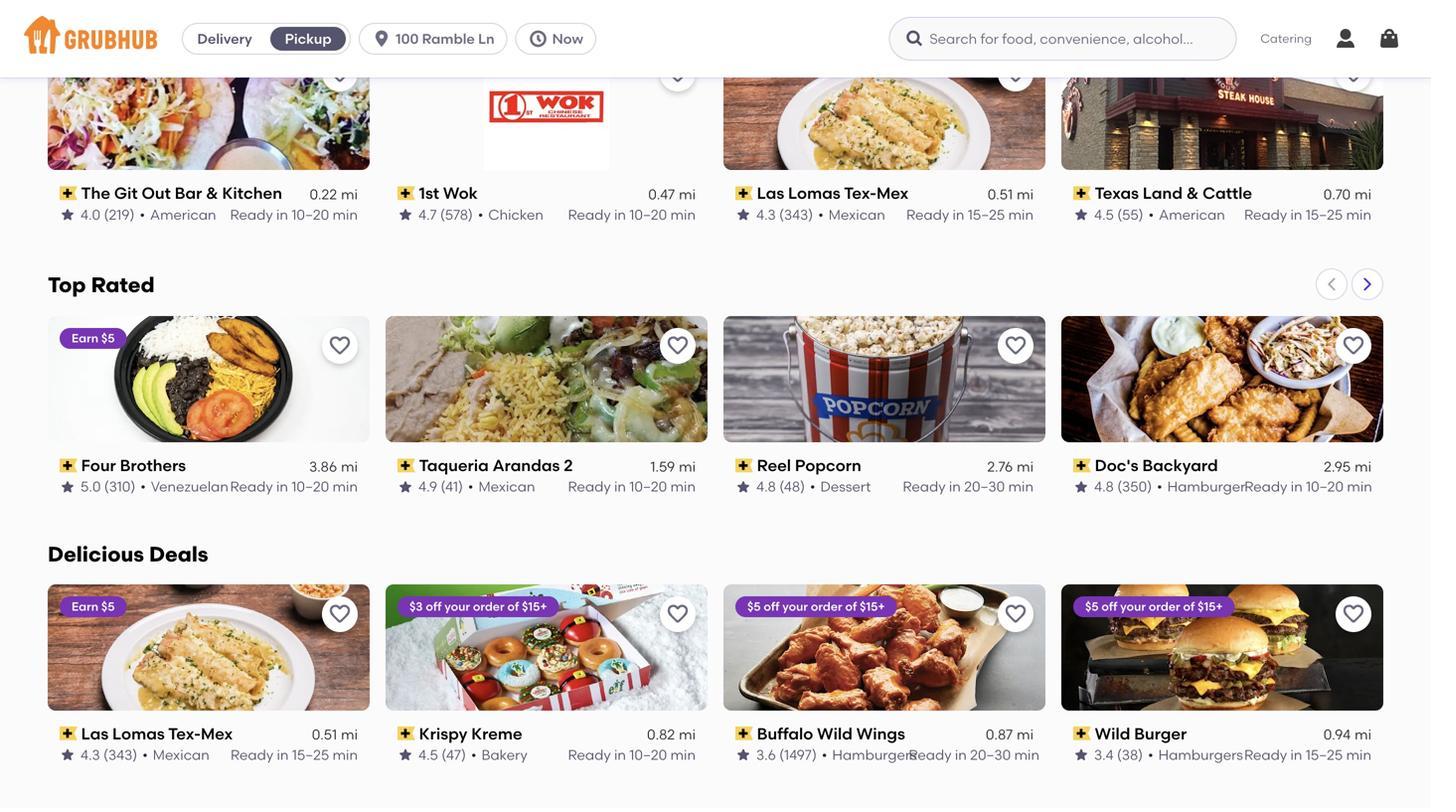 Task type: vqa. For each thing, say whether or not it's contained in the screenshot.


Task type: describe. For each thing, give the bounding box(es) containing it.
• dessert
[[810, 478, 871, 495]]

star icon image for texas land & cattle logo
[[1074, 207, 1090, 223]]

0.70
[[1324, 186, 1351, 203]]

star icon image for doc's backyard logo
[[1074, 479, 1090, 495]]

in for four brothers logo
[[276, 478, 288, 495]]

four brothers
[[81, 456, 186, 475]]

4.0
[[81, 206, 101, 223]]

of for burger
[[1184, 599, 1195, 614]]

• for texas land & cattle logo
[[1149, 206, 1154, 223]]

min for doc's backyard logo
[[1347, 478, 1373, 495]]

mi for reel popcorn logo
[[1017, 458, 1034, 475]]

mi for 1st wok logo
[[679, 186, 696, 203]]

off for buffalo
[[764, 599, 780, 614]]

• chicken
[[478, 206, 544, 223]]

100
[[396, 30, 419, 47]]

10–20 for doc's backyard
[[1306, 478, 1344, 495]]

of for wild
[[846, 599, 857, 614]]

catering button
[[1247, 16, 1326, 61]]

in for krispy kreme logo
[[614, 747, 626, 764]]

min for wild burger logo
[[1347, 747, 1372, 764]]

local
[[137, 0, 195, 26]]

0.51 mi for the leftmost the las lomas tex-mex logo
[[312, 726, 358, 743]]

reel popcorn logo image
[[724, 316, 1046, 442]]

• bakery
[[471, 747, 528, 764]]

ready for doc's backyard logo
[[1245, 478, 1288, 495]]

in for reel popcorn logo
[[949, 478, 961, 495]]

ready for four brothers logo
[[230, 478, 273, 495]]

now button
[[516, 23, 604, 55]]

the git out bar & kitchen logo image
[[48, 44, 370, 170]]

2 & from the left
[[1187, 184, 1199, 203]]

four
[[81, 456, 116, 475]]

20–30 for reel popcorn
[[965, 478, 1005, 495]]

(48)
[[780, 478, 805, 495]]

1 horizontal spatial las
[[757, 184, 785, 203]]

10–20 for taqueria arandas 2
[[630, 478, 667, 495]]

• for krispy kreme logo
[[471, 747, 477, 764]]

texas
[[1095, 184, 1139, 203]]

the
[[81, 184, 110, 203]]

subscription pass image for four brothers logo
[[60, 459, 77, 473]]

star icon image for the git out bar & kitchen logo
[[60, 207, 76, 223]]

earn $5 for krispy kreme
[[72, 599, 115, 614]]

hamburger
[[1168, 478, 1246, 495]]

star icon image for reel popcorn logo
[[736, 479, 752, 495]]

0.22
[[310, 186, 337, 203]]

mi for the git out bar & kitchen logo
[[341, 186, 358, 203]]

$15+ for burger
[[1198, 599, 1223, 614]]

delicious
[[48, 542, 144, 567]]

reel
[[757, 456, 791, 475]]

4.9 (41)
[[419, 478, 463, 495]]

• hamburgers for wild
[[822, 747, 917, 764]]

doc's backyard
[[1095, 456, 1218, 475]]

hamburgers for wild
[[833, 747, 917, 764]]

(219)
[[104, 206, 135, 223]]

1.59
[[651, 458, 675, 475]]

2.76 mi
[[988, 458, 1034, 475]]

mi for the taqueria arandas 2 logo
[[679, 458, 696, 475]]

min for 1st wok logo
[[671, 206, 696, 223]]

subscription pass image for buffalo wild wings
[[736, 727, 753, 741]]

ready for the taqueria arandas 2 logo
[[568, 478, 611, 495]]

in for buffalo wild wings logo
[[955, 747, 967, 764]]

the git out bar & kitchen
[[81, 184, 282, 203]]

2 horizontal spatial svg image
[[1378, 27, 1402, 51]]

mi for buffalo wild wings logo
[[1017, 726, 1034, 743]]

krispy kreme
[[419, 724, 523, 744]]

• venezuelan
[[140, 478, 229, 495]]

delicious deals
[[48, 542, 208, 567]]

1st wok
[[419, 184, 478, 203]]

4.3 for the leftmost the las lomas tex-mex logo
[[81, 747, 100, 764]]

4.5 for texas land & cattle
[[1095, 206, 1114, 223]]

10–20 for the git out bar & kitchen
[[292, 206, 329, 223]]

• american for out
[[140, 206, 216, 223]]

• hamburger
[[1157, 478, 1246, 495]]

3.86 mi
[[309, 458, 358, 475]]

land
[[1143, 184, 1183, 203]]

0.82
[[647, 726, 675, 743]]

your for wild
[[1121, 599, 1146, 614]]

$3
[[410, 599, 423, 614]]

1 vertical spatial 0.51
[[312, 726, 337, 743]]

popcorn
[[795, 456, 862, 475]]

reel popcorn
[[757, 456, 862, 475]]

wild burger logo image
[[1062, 585, 1384, 711]]

in for texas land & cattle logo
[[1291, 206, 1303, 223]]

0 horizontal spatial svg image
[[905, 29, 925, 49]]

texas land & cattle
[[1095, 184, 1253, 203]]

ready in 10–20 min for krispy kreme
[[568, 747, 696, 764]]

ready for buffalo wild wings logo
[[909, 747, 952, 764]]

taqueria
[[419, 456, 489, 475]]

save this restaurant image for the leftmost the las lomas tex-mex logo
[[328, 602, 352, 626]]

in for doc's backyard logo
[[1291, 478, 1303, 495]]

(41)
[[441, 478, 463, 495]]

min for buffalo wild wings logo
[[1015, 747, 1040, 764]]

doc's backyard logo image
[[1062, 316, 1384, 442]]

delivery button
[[183, 23, 267, 55]]

wok
[[443, 184, 478, 203]]

ready for 1st wok logo
[[568, 206, 611, 223]]

hamburgers for burger
[[1159, 747, 1244, 764]]

4.7
[[419, 206, 437, 223]]

$15+ for wild
[[860, 599, 885, 614]]

4.8 (48)
[[757, 478, 805, 495]]

american for &
[[1159, 206, 1226, 223]]

bar
[[175, 184, 202, 203]]

cattle
[[1203, 184, 1253, 203]]

order for kreme
[[473, 599, 505, 614]]

0 horizontal spatial • mexican
[[142, 747, 210, 764]]

star icon image for 1st wok logo
[[398, 207, 414, 223]]

subscription pass image for reel popcorn
[[736, 459, 753, 473]]

1 vertical spatial (343)
[[103, 747, 137, 764]]

• for doc's backyard logo
[[1157, 478, 1163, 495]]

$5 off your order of $15+ for wild
[[748, 599, 885, 614]]

4.8 (350)
[[1095, 478, 1152, 495]]

top rated
[[48, 272, 155, 298]]

caret right icon image
[[1360, 276, 1376, 292]]

(55)
[[1118, 206, 1144, 223]]

pickup
[[285, 30, 332, 47]]

your for krispy
[[445, 599, 470, 614]]

4.5 (47)
[[419, 747, 466, 764]]

100 ramble ln button
[[359, 23, 516, 55]]

(350)
[[1118, 478, 1152, 495]]

ready for the git out bar & kitchen logo
[[230, 206, 273, 223]]

now
[[552, 30, 583, 47]]

0.82 mi
[[647, 726, 696, 743]]

2.95
[[1324, 458, 1351, 475]]

taqueria arandas 2 logo image
[[386, 316, 708, 442]]

1 horizontal spatial 4.3 (343)
[[757, 206, 813, 223]]

• for the taqueria arandas 2 logo
[[468, 478, 474, 495]]

burger
[[1135, 724, 1187, 744]]

0.47 mi
[[648, 186, 696, 203]]

star icon image for the taqueria arandas 2 logo
[[398, 479, 414, 495]]

backyard
[[1143, 456, 1218, 475]]

2 wild from the left
[[1095, 724, 1131, 744]]

mi left texas
[[1017, 186, 1034, 203]]

save this restaurant image for texas land & cattle
[[1342, 62, 1366, 86]]

4.8 for reel popcorn
[[757, 478, 776, 495]]

3.6 (1497)
[[757, 747, 817, 764]]

mexican for the taqueria arandas 2 logo
[[479, 478, 535, 495]]

mi for doc's backyard logo
[[1355, 458, 1372, 475]]

2
[[564, 456, 573, 475]]

tex- for the leftmost the las lomas tex-mex logo
[[168, 724, 201, 744]]

wings
[[857, 724, 906, 744]]

venezuelan
[[151, 478, 229, 495]]

4.8 for doc's backyard
[[1095, 478, 1114, 495]]

support
[[48, 0, 131, 26]]

out
[[142, 184, 171, 203]]

ready in 10–20 min for four brothers
[[230, 478, 358, 495]]

4.3 for the right the las lomas tex-mex logo
[[757, 206, 776, 223]]

0.87
[[986, 726, 1013, 743]]

save this restaurant image for krispy kreme logo
[[666, 602, 690, 626]]

ready in 10–20 min for 1st wok
[[568, 206, 696, 223]]

kreme
[[471, 724, 523, 744]]

min for reel popcorn logo
[[1009, 478, 1034, 495]]

subscription pass image for wild burger
[[1074, 727, 1091, 741]]

(578)
[[440, 206, 473, 223]]

0.87 mi
[[986, 726, 1034, 743]]

ln
[[478, 30, 495, 47]]

• for the right the las lomas tex-mex logo
[[818, 206, 824, 223]]

ready for texas land & cattle logo
[[1245, 206, 1288, 223]]

4.9
[[419, 478, 437, 495]]

subscription pass image for 1st wok logo
[[398, 186, 415, 200]]



Task type: locate. For each thing, give the bounding box(es) containing it.
svg image for 100 ramble ln
[[372, 29, 392, 49]]

2 • american from the left
[[1149, 206, 1226, 223]]

1 horizontal spatial 0.51 mi
[[988, 186, 1034, 203]]

1 horizontal spatial las lomas tex-mex
[[757, 184, 909, 203]]

1 vertical spatial las lomas tex-mex
[[81, 724, 233, 744]]

0 horizontal spatial svg image
[[372, 29, 392, 49]]

earn $5 for taqueria arandas 2
[[72, 331, 115, 346]]

main navigation navigation
[[0, 0, 1432, 78]]

20–30
[[965, 478, 1005, 495], [970, 747, 1011, 764]]

(343)
[[779, 206, 813, 223], [103, 747, 137, 764]]

subscription pass image left reel
[[736, 459, 753, 473]]

0.94 mi
[[1324, 726, 1372, 743]]

svg image left 100
[[372, 29, 392, 49]]

subscription pass image left texas
[[1074, 186, 1091, 200]]

2 horizontal spatial mexican
[[829, 206, 886, 223]]

1 horizontal spatial svg image
[[1334, 27, 1358, 51]]

min down 2.76 mi
[[1009, 478, 1034, 495]]

0 horizontal spatial las lomas tex-mex
[[81, 724, 233, 744]]

min down 1.59 mi
[[671, 478, 696, 495]]

1 vertical spatial tex-
[[168, 724, 201, 744]]

star icon image for krispy kreme logo
[[398, 747, 414, 763]]

off for wild
[[1102, 599, 1118, 614]]

0 vertical spatial mexican
[[829, 206, 886, 223]]

& right land
[[1187, 184, 1199, 203]]

$5 off your order of $15+
[[748, 599, 885, 614], [1086, 599, 1223, 614]]

star icon image for four brothers logo
[[60, 479, 76, 495]]

5.0
[[81, 478, 101, 495]]

wild left wings
[[817, 724, 853, 744]]

4.7 (578)
[[419, 206, 473, 223]]

in for the git out bar & kitchen logo
[[276, 206, 288, 223]]

2 your from the left
[[783, 599, 808, 614]]

1 vertical spatial las
[[81, 724, 109, 744]]

2 american from the left
[[1159, 206, 1226, 223]]

1 & from the left
[[206, 184, 218, 203]]

0 vertical spatial 0.51 mi
[[988, 186, 1034, 203]]

ready in 10–20 min down "0.47"
[[568, 206, 696, 223]]

1 vertical spatial • mexican
[[468, 478, 535, 495]]

• hamburgers down burger
[[1148, 747, 1244, 764]]

bakery
[[482, 747, 528, 764]]

american
[[150, 206, 216, 223], [1159, 206, 1226, 223]]

0 horizontal spatial american
[[150, 206, 216, 223]]

5.0 (310)
[[81, 478, 135, 495]]

0 vertical spatial • mexican
[[818, 206, 886, 223]]

0 horizontal spatial las lomas tex-mex logo image
[[48, 585, 370, 711]]

earn for taqueria arandas 2
[[72, 331, 98, 346]]

2 hamburgers from the left
[[1159, 747, 1244, 764]]

subscription pass image
[[60, 186, 77, 200], [1074, 186, 1091, 200], [736, 459, 753, 473], [1074, 459, 1091, 473], [736, 727, 753, 741], [1074, 727, 1091, 741]]

ready in 20–30 min for buffalo wild wings
[[909, 747, 1040, 764]]

ready for reel popcorn logo
[[903, 478, 946, 495]]

100 ramble ln
[[396, 30, 495, 47]]

• for 1st wok logo
[[478, 206, 484, 223]]

2 order from the left
[[811, 599, 843, 614]]

• american down texas land & cattle at the right of page
[[1149, 206, 1226, 223]]

4.8 down doc's
[[1095, 478, 1114, 495]]

svg image inside now button
[[528, 29, 548, 49]]

2 $15+ from the left
[[860, 599, 885, 614]]

2.76
[[988, 458, 1013, 475]]

mi right 0.87
[[1017, 726, 1034, 743]]

hamburgers down wings
[[833, 747, 917, 764]]

&
[[206, 184, 218, 203], [1187, 184, 1199, 203]]

0 horizontal spatial 4.3 (343)
[[81, 747, 137, 764]]

1st
[[419, 184, 439, 203]]

1 vertical spatial 20–30
[[970, 747, 1011, 764]]

earn for krispy kreme
[[72, 599, 98, 614]]

top
[[48, 272, 86, 298]]

mi for krispy kreme logo
[[679, 726, 696, 743]]

star icon image
[[60, 207, 76, 223], [398, 207, 414, 223], [736, 207, 752, 223], [1074, 207, 1090, 223], [60, 479, 76, 495], [398, 479, 414, 495], [736, 479, 752, 495], [1074, 479, 1090, 495], [60, 747, 76, 763], [398, 747, 414, 763], [736, 747, 752, 763], [1074, 747, 1090, 763]]

off for krispy
[[426, 599, 442, 614]]

american down texas land & cattle at the right of page
[[1159, 206, 1226, 223]]

save this restaurant image for wild burger logo
[[1342, 602, 1366, 626]]

ready in 20–30 min down 0.87
[[909, 747, 1040, 764]]

1 wild from the left
[[817, 724, 853, 744]]

min down 0.94 mi at right
[[1347, 747, 1372, 764]]

0 horizontal spatial $15+
[[522, 599, 547, 614]]

0 horizontal spatial 4.3
[[81, 747, 100, 764]]

1 $5 off your order of $15+ from the left
[[748, 599, 885, 614]]

• for buffalo wild wings logo
[[822, 747, 828, 764]]

0 horizontal spatial mexican
[[153, 747, 210, 764]]

• for wild burger logo
[[1148, 747, 1154, 764]]

wild burger
[[1095, 724, 1187, 744]]

1 horizontal spatial lomas
[[788, 184, 841, 203]]

las lomas tex-mex logo image
[[724, 44, 1046, 170], [48, 585, 370, 711]]

svg image
[[372, 29, 392, 49], [528, 29, 548, 49]]

min down "2.95 mi"
[[1347, 478, 1373, 495]]

mi right 1.59
[[679, 458, 696, 475]]

1 vertical spatial mexican
[[479, 478, 535, 495]]

4.5 (55)
[[1095, 206, 1144, 223]]

1 horizontal spatial 4.5
[[1095, 206, 1114, 223]]

0.51 mi
[[988, 186, 1034, 203], [312, 726, 358, 743]]

mi left krispy
[[341, 726, 358, 743]]

(310)
[[104, 478, 135, 495]]

• for the git out bar & kitchen logo
[[140, 206, 145, 223]]

subscription pass image for the git out bar & kitchen
[[60, 186, 77, 200]]

mi for wild burger logo
[[1355, 726, 1372, 743]]

min down 0.82 mi
[[671, 747, 696, 764]]

in
[[276, 206, 288, 223], [614, 206, 626, 223], [953, 206, 965, 223], [1291, 206, 1303, 223], [276, 478, 288, 495], [614, 478, 626, 495], [949, 478, 961, 495], [1291, 478, 1303, 495], [277, 747, 289, 764], [614, 747, 626, 764], [955, 747, 967, 764], [1291, 747, 1303, 764]]

0 vertical spatial ready in 20–30 min
[[903, 478, 1034, 495]]

0 horizontal spatial order
[[473, 599, 505, 614]]

subscription pass image left wild burger
[[1074, 727, 1091, 741]]

2 horizontal spatial $15+
[[1198, 599, 1223, 614]]

2 vertical spatial • mexican
[[142, 747, 210, 764]]

ready in 20–30 min for reel popcorn
[[903, 478, 1034, 495]]

subscription pass image
[[398, 186, 415, 200], [736, 186, 753, 200], [60, 459, 77, 473], [398, 459, 415, 473], [60, 727, 77, 741], [398, 727, 415, 741]]

ready in 10–20 min down 1.59
[[568, 478, 696, 495]]

0 vertical spatial 20–30
[[965, 478, 1005, 495]]

$15+ for kreme
[[522, 599, 547, 614]]

mi right 0.82
[[679, 726, 696, 743]]

10–20 down 3.86
[[292, 478, 329, 495]]

0 vertical spatial 4.3 (343)
[[757, 206, 813, 223]]

ready for krispy kreme logo
[[568, 747, 611, 764]]

1 horizontal spatial $5 off your order of $15+
[[1086, 599, 1223, 614]]

dessert
[[821, 478, 871, 495]]

min for krispy kreme logo
[[671, 747, 696, 764]]

20–30 down 0.87
[[970, 747, 1011, 764]]

brothers
[[120, 456, 186, 475]]

pickup button
[[267, 23, 350, 55]]

wild up 3.4 (38)
[[1095, 724, 1131, 744]]

ready in 20–30 min down 2.76
[[903, 478, 1034, 495]]

4.5 down texas
[[1095, 206, 1114, 223]]

1 horizontal spatial your
[[783, 599, 808, 614]]

ready for wild burger logo
[[1245, 747, 1288, 764]]

1 horizontal spatial hamburgers
[[1159, 747, 1244, 764]]

american for out
[[150, 206, 216, 223]]

1 vertical spatial earn $5
[[72, 331, 115, 346]]

10–20 for 1st wok
[[630, 206, 667, 223]]

1 horizontal spatial • hamburgers
[[1148, 747, 1244, 764]]

1 vertical spatial 0.51 mi
[[312, 726, 358, 743]]

min for the taqueria arandas 2 logo
[[671, 478, 696, 495]]

4.5 left '(47)'
[[419, 747, 438, 764]]

$5 off your order of $15+ for burger
[[1086, 599, 1223, 614]]

1 svg image from the left
[[372, 29, 392, 49]]

• hamburgers for burger
[[1148, 747, 1244, 764]]

mi for texas land & cattle logo
[[1355, 186, 1372, 203]]

4.3
[[757, 206, 776, 223], [81, 747, 100, 764]]

1.59 mi
[[651, 458, 696, 475]]

1 $15+ from the left
[[522, 599, 547, 614]]

tex-
[[844, 184, 877, 203], [168, 724, 201, 744]]

las lomas tex-mex
[[757, 184, 909, 203], [81, 724, 233, 744]]

hamburgers down burger
[[1159, 747, 1244, 764]]

4.8 down reel
[[757, 478, 776, 495]]

0 horizontal spatial las
[[81, 724, 109, 744]]

1 vertical spatial 4.3 (343)
[[81, 747, 137, 764]]

ready in 10–20 min down 0.22
[[230, 206, 358, 223]]

0.22 mi
[[310, 186, 358, 203]]

doc's
[[1095, 456, 1139, 475]]

kitchen
[[222, 184, 282, 203]]

1st wok logo image
[[484, 44, 610, 170]]

1 horizontal spatial 4.3
[[757, 206, 776, 223]]

3 off from the left
[[1102, 599, 1118, 614]]

0 vertical spatial (343)
[[779, 206, 813, 223]]

four brothers logo image
[[48, 316, 370, 442]]

0.51
[[988, 186, 1013, 203], [312, 726, 337, 743]]

deals
[[149, 542, 208, 567]]

krispy kreme logo image
[[386, 585, 708, 711]]

star icon image for buffalo wild wings logo
[[736, 747, 752, 763]]

krispy
[[419, 724, 468, 744]]

min down 0.70 mi at top
[[1347, 206, 1372, 223]]

20–30 for buffalo wild wings
[[970, 747, 1011, 764]]

3.86
[[309, 458, 337, 475]]

mi
[[341, 186, 358, 203], [679, 186, 696, 203], [1017, 186, 1034, 203], [1355, 186, 1372, 203], [341, 458, 358, 475], [679, 458, 696, 475], [1017, 458, 1034, 475], [1355, 458, 1372, 475], [341, 726, 358, 743], [679, 726, 696, 743], [1017, 726, 1034, 743], [1355, 726, 1372, 743]]

2 • hamburgers from the left
[[1148, 747, 1244, 764]]

chicken
[[489, 206, 544, 223]]

american down the git out bar & kitchen
[[150, 206, 216, 223]]

0 horizontal spatial hamburgers
[[833, 747, 917, 764]]

0 horizontal spatial 0.51
[[312, 726, 337, 743]]

1 horizontal spatial order
[[811, 599, 843, 614]]

0 vertical spatial 4.3
[[757, 206, 776, 223]]

1 american from the left
[[150, 206, 216, 223]]

1 vertical spatial 4.3
[[81, 747, 100, 764]]

3 $15+ from the left
[[1198, 599, 1223, 614]]

mexican for the leftmost the las lomas tex-mex logo
[[153, 747, 210, 764]]

• hamburgers down wings
[[822, 747, 917, 764]]

arandas
[[493, 456, 560, 475]]

mi right 0.94
[[1355, 726, 1372, 743]]

3.6
[[757, 747, 776, 764]]

ramble
[[422, 30, 475, 47]]

0 vertical spatial mex
[[877, 184, 909, 203]]

svg image
[[1334, 27, 1358, 51], [1378, 27, 1402, 51], [905, 29, 925, 49]]

mi right 0.70
[[1355, 186, 1372, 203]]

texas land & cattle logo image
[[1062, 44, 1384, 170]]

mex
[[877, 184, 909, 203], [201, 724, 233, 744]]

0 vertical spatial earn
[[748, 59, 774, 73]]

save this restaurant image
[[666, 62, 690, 86], [1342, 62, 1366, 86], [328, 334, 352, 358], [666, 334, 690, 358], [1004, 334, 1028, 358], [1342, 334, 1366, 358], [1004, 602, 1028, 626]]

& right bar
[[206, 184, 218, 203]]

0 horizontal spatial • hamburgers
[[822, 747, 917, 764]]

min down 0.47 mi
[[671, 206, 696, 223]]

Search for food, convenience, alcohol... search field
[[889, 17, 1237, 61]]

$5
[[777, 59, 791, 73], [101, 331, 115, 346], [101, 599, 115, 614], [748, 599, 761, 614], [1086, 599, 1099, 614]]

rated
[[91, 272, 155, 298]]

10–20 down 1.59
[[630, 478, 667, 495]]

3 of from the left
[[1184, 599, 1195, 614]]

2 vertical spatial earn $5
[[72, 599, 115, 614]]

mi right 0.22
[[341, 186, 358, 203]]

3 order from the left
[[1149, 599, 1181, 614]]

save this restaurant image for doc's backyard
[[1342, 334, 1366, 358]]

save this restaurant image
[[328, 62, 352, 86], [1004, 62, 1028, 86], [328, 602, 352, 626], [666, 602, 690, 626], [1342, 602, 1366, 626]]

3.4 (38)
[[1095, 747, 1143, 764]]

1 horizontal spatial $15+
[[860, 599, 885, 614]]

buffalo wild wings logo image
[[724, 585, 1046, 711]]

1 horizontal spatial 4.8
[[1095, 478, 1114, 495]]

1 hamburgers from the left
[[833, 747, 917, 764]]

1 your from the left
[[445, 599, 470, 614]]

min for texas land & cattle logo
[[1347, 206, 1372, 223]]

catering
[[1261, 31, 1312, 46]]

1 horizontal spatial wild
[[1095, 724, 1131, 744]]

buffalo wild wings
[[757, 724, 906, 744]]

1 vertical spatial ready in 20–30 min
[[909, 747, 1040, 764]]

• american for &
[[1149, 206, 1226, 223]]

• for reel popcorn logo
[[810, 478, 816, 495]]

0.47
[[648, 186, 675, 203]]

1 • american from the left
[[140, 206, 216, 223]]

0 horizontal spatial your
[[445, 599, 470, 614]]

1 vertical spatial mex
[[201, 724, 233, 744]]

mi right 3.86
[[341, 458, 358, 475]]

2 horizontal spatial order
[[1149, 599, 1181, 614]]

0 vertical spatial 4.5
[[1095, 206, 1114, 223]]

ready
[[230, 206, 273, 223], [568, 206, 611, 223], [907, 206, 950, 223], [1245, 206, 1288, 223], [230, 478, 273, 495], [568, 478, 611, 495], [903, 478, 946, 495], [1245, 478, 1288, 495], [231, 747, 274, 764], [568, 747, 611, 764], [909, 747, 952, 764], [1245, 747, 1288, 764]]

1 horizontal spatial mexican
[[479, 478, 535, 495]]

1 horizontal spatial 0.51
[[988, 186, 1013, 203]]

save this restaurant image for the right the las lomas tex-mex logo
[[1004, 62, 1028, 86]]

ready in 10–20 min down 3.86
[[230, 478, 358, 495]]

0 vertical spatial lomas
[[788, 184, 841, 203]]

0.94
[[1324, 726, 1351, 743]]

ready in 10–20 min for taqueria arandas 2
[[568, 478, 696, 495]]

tex- for the right the las lomas tex-mex logo
[[844, 184, 877, 203]]

ready in 10–20 min down 0.82
[[568, 747, 696, 764]]

subscription pass image left the
[[60, 186, 77, 200]]

1 horizontal spatial las lomas tex-mex logo image
[[724, 44, 1046, 170]]

delivery
[[197, 30, 252, 47]]

3 your from the left
[[1121, 599, 1146, 614]]

1 order from the left
[[473, 599, 505, 614]]

1 vertical spatial 4.5
[[419, 747, 438, 764]]

1 horizontal spatial • american
[[1149, 206, 1226, 223]]

earn
[[748, 59, 774, 73], [72, 331, 98, 346], [72, 599, 98, 614]]

2 of from the left
[[846, 599, 857, 614]]

0 horizontal spatial wild
[[817, 724, 853, 744]]

2 horizontal spatial off
[[1102, 599, 1118, 614]]

1 horizontal spatial american
[[1159, 206, 1226, 223]]

(1497)
[[780, 747, 817, 764]]

mi right "0.47"
[[679, 186, 696, 203]]

4.0 (219)
[[81, 206, 135, 223]]

1 horizontal spatial mex
[[877, 184, 909, 203]]

2 svg image from the left
[[528, 29, 548, 49]]

buffalo
[[757, 724, 814, 744]]

min down 3.86 mi
[[333, 478, 358, 495]]

min down 0.22 mi
[[333, 206, 358, 223]]

0 horizontal spatial tex-
[[168, 724, 201, 744]]

1 horizontal spatial of
[[846, 599, 857, 614]]

0.51 mi for the right the las lomas tex-mex logo
[[988, 186, 1034, 203]]

svg image left now
[[528, 29, 548, 49]]

2 $5 off your order of $15+ from the left
[[1086, 599, 1223, 614]]

order for burger
[[1149, 599, 1181, 614]]

min left 4.5 (47)
[[333, 747, 358, 764]]

1 4.8 from the left
[[757, 478, 776, 495]]

0 horizontal spatial 4.5
[[419, 747, 438, 764]]

0 horizontal spatial (343)
[[103, 747, 137, 764]]

4.8
[[757, 478, 776, 495], [1095, 478, 1114, 495]]

in for wild burger logo
[[1291, 747, 1303, 764]]

1 vertical spatial earn
[[72, 331, 98, 346]]

0 horizontal spatial mex
[[201, 724, 233, 744]]

min left 4.5 (55)
[[1009, 206, 1034, 223]]

0 horizontal spatial off
[[426, 599, 442, 614]]

0 vertical spatial las lomas tex-mex
[[757, 184, 909, 203]]

ready in 10–20 min down 2.95 on the bottom right of page
[[1245, 478, 1373, 495]]

10–20 down "0.47"
[[630, 206, 667, 223]]

save this restaurant image for reel popcorn
[[1004, 334, 1028, 358]]

0 vertical spatial las
[[757, 184, 785, 203]]

min down 0.87 mi
[[1015, 747, 1040, 764]]

• for the leftmost the las lomas tex-mex logo
[[142, 747, 148, 764]]

svg image for now
[[528, 29, 548, 49]]

svg image inside 100 ramble ln button
[[372, 29, 392, 49]]

0 vertical spatial las lomas tex-mex logo image
[[724, 44, 1046, 170]]

subscription pass image left doc's
[[1074, 459, 1091, 473]]

2 vertical spatial earn
[[72, 599, 98, 614]]

save this restaurant image for 1st wok
[[666, 62, 690, 86]]

0.70 mi
[[1324, 186, 1372, 203]]

4.3 (343)
[[757, 206, 813, 223], [81, 747, 137, 764]]

0 vertical spatial 0.51
[[988, 186, 1013, 203]]

2 4.8 from the left
[[1095, 478, 1114, 495]]

mexican for the right the las lomas tex-mex logo
[[829, 206, 886, 223]]

0 horizontal spatial of
[[508, 599, 519, 614]]

0 vertical spatial earn $5
[[748, 59, 791, 73]]

10–20 down 2.95 on the bottom right of page
[[1306, 478, 1344, 495]]

20–30 down 2.76
[[965, 478, 1005, 495]]

1 vertical spatial lomas
[[112, 724, 165, 744]]

1 off from the left
[[426, 599, 442, 614]]

1 of from the left
[[508, 599, 519, 614]]

ready in 10–20 min
[[230, 206, 358, 223], [568, 206, 696, 223], [230, 478, 358, 495], [568, 478, 696, 495], [1245, 478, 1373, 495], [568, 747, 696, 764]]

2 horizontal spatial • mexican
[[818, 206, 886, 223]]

4.5 for krispy kreme
[[419, 747, 438, 764]]

support local favorites
[[48, 0, 297, 26]]

2 vertical spatial mexican
[[153, 747, 210, 764]]

git
[[114, 184, 138, 203]]

mi right 2.76
[[1017, 458, 1034, 475]]

• hamburgers
[[822, 747, 917, 764], [1148, 747, 1244, 764]]

0 horizontal spatial $5 off your order of $15+
[[748, 599, 885, 614]]

1 • hamburgers from the left
[[822, 747, 917, 764]]

1 horizontal spatial (343)
[[779, 206, 813, 223]]

10–20 down 0.22
[[292, 206, 329, 223]]

10–20 for krispy kreme
[[630, 747, 667, 764]]

10–20 down 0.82
[[630, 747, 667, 764]]

2 horizontal spatial your
[[1121, 599, 1146, 614]]

1 horizontal spatial tex-
[[844, 184, 877, 203]]

$15+
[[522, 599, 547, 614], [860, 599, 885, 614], [1198, 599, 1223, 614]]

2 off from the left
[[764, 599, 780, 614]]

ready in 10–20 min for the git out bar & kitchen
[[230, 206, 358, 223]]

ready in 20–30 min
[[903, 478, 1034, 495], [909, 747, 1040, 764]]

• mexican
[[818, 206, 886, 223], [468, 478, 535, 495], [142, 747, 210, 764]]

1 horizontal spatial svg image
[[528, 29, 548, 49]]

0 horizontal spatial lomas
[[112, 724, 165, 744]]

mi right 2.95 on the bottom right of page
[[1355, 458, 1372, 475]]

subscription pass image for texas land & cattle
[[1074, 186, 1091, 200]]

0 horizontal spatial 4.8
[[757, 478, 776, 495]]

0 vertical spatial tex-
[[844, 184, 877, 203]]

2 horizontal spatial of
[[1184, 599, 1195, 614]]

0 horizontal spatial &
[[206, 184, 218, 203]]

subscription pass image left buffalo in the bottom right of the page
[[736, 727, 753, 741]]

mi for four brothers logo
[[341, 458, 358, 475]]

save this restaurant image for taqueria arandas 2
[[666, 334, 690, 358]]

$3 off your order of $15+
[[410, 599, 547, 614]]

in for the taqueria arandas 2 logo
[[614, 478, 626, 495]]

in for 1st wok logo
[[614, 206, 626, 223]]

min for the git out bar & kitchen logo
[[333, 206, 358, 223]]

your for buffalo
[[783, 599, 808, 614]]

• american down the git out bar & kitchen
[[140, 206, 216, 223]]

3.4
[[1095, 747, 1114, 764]]

caret left icon image
[[1324, 276, 1340, 292]]

1 horizontal spatial &
[[1187, 184, 1199, 203]]



